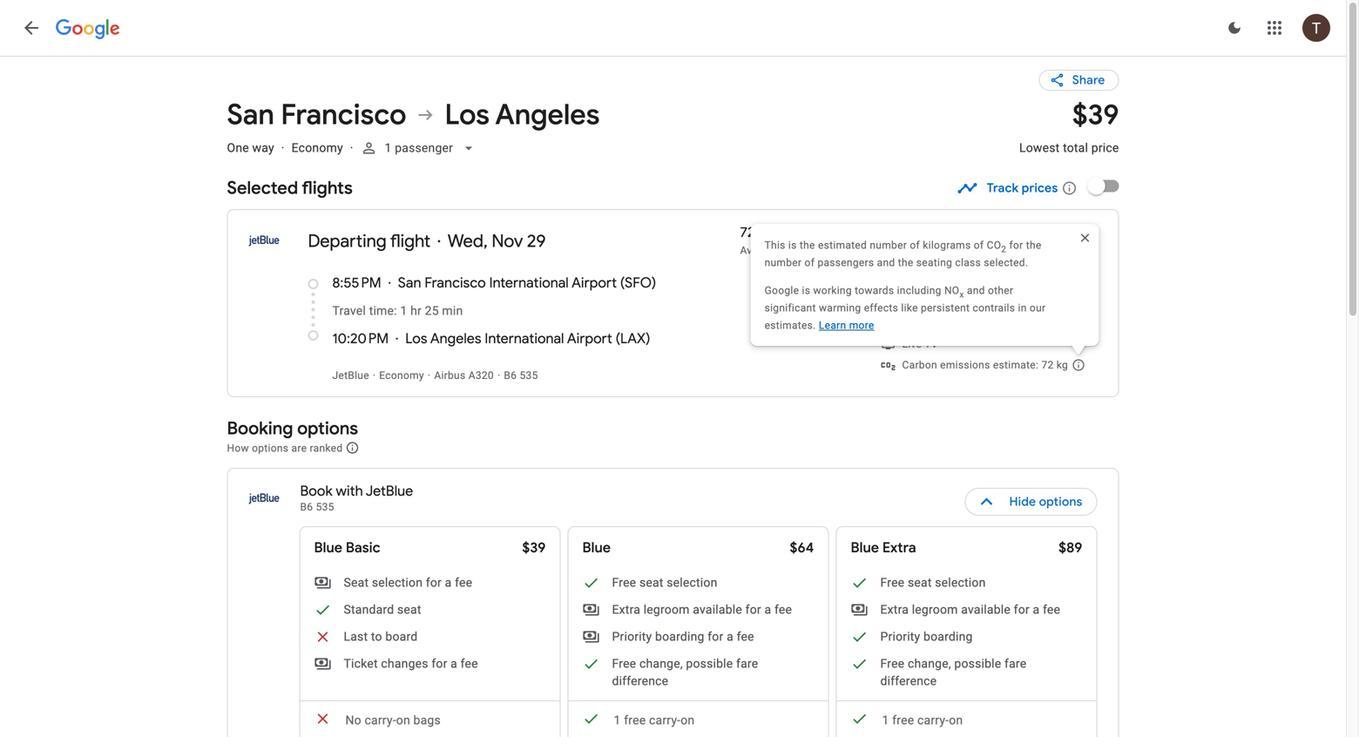 Task type: locate. For each thing, give the bounding box(es) containing it.
los up passenger
[[445, 97, 490, 133]]

1 vertical spatial san
[[398, 274, 421, 292]]

free seat selection up priority boarding for a fee
[[612, 575, 717, 590]]

number right estimated
[[870, 239, 907, 251]]

2 1 free carry-on from the left
[[882, 713, 963, 727]]

seat down 'blue extra'
[[908, 575, 932, 590]]

0 horizontal spatial $39
[[522, 539, 546, 557]]

free
[[624, 713, 646, 727], [892, 713, 914, 727]]

airport left (sfo)
[[572, 274, 617, 292]]

0 vertical spatial 72
[[740, 223, 755, 241]]

$39 for $39
[[522, 539, 546, 557]]

1 free carry-on for blue extra
[[882, 713, 963, 727]]

jetblue inside book with jetblue b6 535
[[366, 482, 413, 500]]

jetblue down 10:20 pm
[[332, 369, 369, 382]]

1 horizontal spatial extra legroom available for a fee
[[880, 602, 1060, 617]]

los for los angeles international airport (lax)
[[405, 330, 427, 348]]

carbon emissions estimate: 72 kilograms element
[[902, 359, 1068, 371]]

1 horizontal spatial legroom
[[912, 602, 958, 617]]

2 horizontal spatial seat
[[908, 575, 932, 590]]

flight up selected.
[[983, 233, 1014, 249]]

selection up the standard seat
[[372, 575, 423, 590]]

3 carry- from the left
[[917, 713, 949, 727]]

change, down priority boarding for a fee
[[639, 656, 683, 671]]

extra legroom available for a fee up priority boarding
[[880, 602, 1060, 617]]

estimates.
[[765, 319, 816, 332]]

1 horizontal spatial on
[[681, 713, 695, 727]]

0 horizontal spatial  image
[[281, 141, 285, 155]]

number down this
[[765, 257, 802, 269]]

the up selected.
[[1026, 239, 1042, 251]]

boarding for blue extra
[[924, 629, 973, 644]]

1 horizontal spatial change,
[[908, 656, 951, 671]]

535
[[316, 501, 334, 513]]

angeles
[[495, 97, 600, 133], [430, 330, 481, 348]]

0 horizontal spatial flight
[[390, 230, 430, 252]]

1 vertical spatial options
[[252, 442, 289, 454]]

international for angeles
[[485, 330, 564, 348]]

0 vertical spatial angeles
[[495, 97, 600, 133]]

2 free change, possible fare difference from the left
[[880, 656, 1027, 688]]

0 horizontal spatial difference
[[612, 674, 668, 688]]

international down 29
[[489, 274, 569, 292]]

1 extra legroom available for a fee from the left
[[612, 602, 792, 617]]

los down hr
[[405, 330, 427, 348]]

options inside dropdown button
[[1039, 494, 1082, 510]]

None text field
[[1019, 97, 1119, 171]]

learn more about tracked prices image
[[1062, 180, 1077, 196]]

is right this
[[788, 239, 797, 251]]

available up priority boarding for a fee
[[693, 602, 742, 617]]

close dialog image
[[1064, 217, 1106, 259]]

flight for change flight
[[983, 233, 1014, 249]]

available
[[693, 602, 742, 617], [961, 602, 1011, 617]]

2 right this
[[798, 229, 805, 244]]

3 blue from the left
[[851, 539, 879, 557]]

 image up flights
[[350, 141, 353, 155]]

selection for blue extra
[[935, 575, 986, 590]]

0 vertical spatial san
[[227, 97, 274, 133]]

co inside the 72 kg co 2
[[777, 223, 798, 241]]

1 horizontal spatial free
[[892, 713, 914, 727]]

jetblue
[[332, 369, 369, 382], [366, 482, 413, 500]]

boarding
[[655, 629, 704, 644], [924, 629, 973, 644]]

jetblue right with on the bottom left of page
[[366, 482, 413, 500]]

$39
[[1072, 97, 1119, 133], [522, 539, 546, 557]]

for inside 'for the number of passengers and the seating class selected.'
[[1009, 239, 1023, 251]]

1 possible from the left
[[686, 656, 733, 671]]

selection up priority boarding for a fee
[[667, 575, 717, 590]]

0 horizontal spatial possible
[[686, 656, 733, 671]]

1 vertical spatial emissions
[[940, 359, 990, 371]]

seat
[[639, 575, 663, 590], [908, 575, 932, 590], [397, 602, 421, 617]]

legroom for blue
[[644, 602, 690, 617]]

average
[[935, 275, 974, 287]]

to
[[371, 629, 382, 644]]

kg right estimate:
[[1057, 359, 1068, 371]]

0 vertical spatial and
[[877, 257, 895, 269]]

options right hide
[[1039, 494, 1082, 510]]

1 change, from the left
[[639, 656, 683, 671]]

1 blue from the left
[[314, 539, 342, 557]]

blue for blue basic
[[314, 539, 342, 557]]

economy
[[292, 141, 343, 155], [379, 369, 424, 382]]

2 up selected.
[[1001, 244, 1006, 254]]

free change, possible fare difference for blue
[[612, 656, 758, 688]]

0 horizontal spatial los
[[405, 330, 427, 348]]

ranked
[[310, 442, 343, 454]]

1 horizontal spatial fare
[[1005, 656, 1027, 671]]

1 vertical spatial airport
[[567, 330, 612, 348]]

1 vertical spatial $39
[[522, 539, 546, 557]]

extra for blue extra
[[880, 602, 909, 617]]

1 horizontal spatial los
[[445, 97, 490, 133]]

options up ranked
[[297, 417, 358, 440]]

for
[[1009, 239, 1023, 251], [426, 575, 442, 590], [745, 602, 761, 617], [1014, 602, 1030, 617], [708, 629, 723, 644], [432, 656, 447, 671]]

0 horizontal spatial extra legroom available for a fee
[[612, 602, 792, 617]]

1 free seat selection from the left
[[612, 575, 717, 590]]

2 boarding from the left
[[924, 629, 973, 644]]

san for san francisco
[[227, 97, 274, 133]]

learn more about booking options image
[[346, 441, 360, 455]]

0 horizontal spatial number
[[765, 257, 802, 269]]

 image right the way at the left
[[281, 141, 285, 155]]

seat down seat selection for a fee on the bottom left of page
[[397, 602, 421, 617]]

1 fare from the left
[[736, 656, 758, 671]]

1 vertical spatial los
[[405, 330, 427, 348]]

on
[[396, 713, 410, 727], [681, 713, 695, 727], [949, 713, 963, 727]]

free seat selection for blue extra
[[880, 575, 986, 590]]

None text field
[[765, 239, 1042, 269]]

fee
[[455, 575, 472, 590], [774, 602, 792, 617], [1043, 602, 1060, 617], [737, 629, 754, 644], [461, 656, 478, 671]]

carry- down priority boarding
[[917, 713, 949, 727]]

wed, nov 29
[[448, 230, 546, 252]]

0 horizontal spatial emissions
[[761, 245, 811, 257]]

free for blue
[[624, 713, 646, 727]]

of up seating
[[910, 239, 920, 251]]

and
[[877, 257, 895, 269], [967, 285, 985, 297]]

2 selection from the left
[[667, 575, 717, 590]]

the
[[800, 239, 815, 251], [1026, 239, 1042, 251], [898, 257, 913, 269]]

seat for blue
[[639, 575, 663, 590]]

co up selected.
[[987, 239, 1001, 251]]

free seat selection
[[612, 575, 717, 590], [880, 575, 986, 590]]

1 horizontal spatial carry-
[[649, 713, 681, 727]]

2 change, from the left
[[908, 656, 951, 671]]

10:20 pm
[[332, 330, 389, 348]]

difference down priority boarding for a fee
[[612, 674, 668, 688]]

$39 inside $39 lowest total price
[[1072, 97, 1119, 133]]

bags
[[413, 713, 441, 727]]

san up one way
[[227, 97, 274, 133]]

(32
[[1020, 275, 1036, 287]]

1 vertical spatial jetblue
[[366, 482, 413, 500]]

extra legroom available for a fee for blue extra
[[880, 602, 1060, 617]]

francisco for san francisco international airport (sfo)
[[425, 274, 486, 292]]

1 selection from the left
[[372, 575, 423, 590]]

1 horizontal spatial of
[[910, 239, 920, 251]]

difference down priority boarding
[[880, 674, 937, 688]]

0 horizontal spatial kg
[[758, 223, 774, 241]]

 image right a320
[[497, 369, 500, 382]]

1 horizontal spatial 1 free carry-on
[[882, 713, 963, 727]]

2 difference from the left
[[880, 674, 937, 688]]

wi-
[[926, 296, 942, 308]]

72 right estimate:
[[1041, 359, 1054, 371]]

0 horizontal spatial is
[[788, 239, 797, 251]]

1 vertical spatial is
[[802, 285, 810, 297]]

possible down priority boarding
[[954, 656, 1001, 671]]

blue for blue extra
[[851, 539, 879, 557]]

seat up priority boarding for a fee
[[639, 575, 663, 590]]

main content
[[227, 56, 1119, 737]]

0 horizontal spatial free
[[624, 713, 646, 727]]

number inside this is the estimated number of kilograms of co 2
[[870, 239, 907, 251]]

1 horizontal spatial blue
[[582, 539, 611, 557]]

kilograms
[[923, 239, 971, 251]]

0 horizontal spatial free seat selection
[[612, 575, 717, 590]]

the right this
[[800, 239, 815, 251]]

1 horizontal spatial flight
[[983, 233, 1014, 249]]

 image left airbus
[[428, 369, 431, 382]]

1 vertical spatial angeles
[[430, 330, 481, 348]]

1 vertical spatial  image
[[373, 369, 376, 382]]

options down booking
[[252, 442, 289, 454]]

1 available from the left
[[693, 602, 742, 617]]

2 horizontal spatial options
[[1039, 494, 1082, 510]]

estimated
[[818, 239, 867, 251]]

one
[[227, 141, 249, 155]]

1 passenger button
[[353, 127, 485, 169]]

0 horizontal spatial angeles
[[430, 330, 481, 348]]

2 possible from the left
[[954, 656, 1001, 671]]

and down this is the estimated number of kilograms of co 2
[[877, 257, 895, 269]]

 image for  icon to the left
[[281, 141, 285, 155]]

is up significant
[[802, 285, 810, 297]]

0 vertical spatial international
[[489, 274, 569, 292]]

change, down priority boarding
[[908, 656, 951, 671]]

1 boarding from the left
[[655, 629, 704, 644]]

extra legroom available for a fee for blue
[[612, 602, 792, 617]]

carbon
[[902, 359, 937, 371]]

blue for blue
[[582, 539, 611, 557]]

2
[[798, 229, 805, 244], [1001, 244, 1006, 254]]

seat for blue extra
[[908, 575, 932, 590]]

a
[[445, 575, 452, 590], [764, 602, 771, 617], [1033, 602, 1040, 617], [727, 629, 733, 644], [451, 656, 457, 671]]

1 horizontal spatial selection
[[667, 575, 717, 590]]

0 horizontal spatial economy
[[292, 141, 343, 155]]

1 horizontal spatial francisco
[[425, 274, 486, 292]]

0 horizontal spatial priority
[[612, 629, 652, 644]]

0 horizontal spatial francisco
[[281, 97, 406, 133]]

free change, possible fare difference down priority boarding for a fee
[[612, 656, 758, 688]]

the up above
[[898, 257, 913, 269]]

72 up avg
[[740, 223, 755, 241]]

francisco up min
[[425, 274, 486, 292]]

0 horizontal spatial of
[[805, 257, 815, 269]]

0 horizontal spatial available
[[693, 602, 742, 617]]

0 vertical spatial $39
[[1072, 97, 1119, 133]]

change,
[[639, 656, 683, 671], [908, 656, 951, 671]]

of up working
[[805, 257, 815, 269]]

is inside google is working towards including no x
[[802, 285, 810, 297]]

possible for $89
[[954, 656, 1001, 671]]

legroom down selected.
[[977, 275, 1017, 287]]

and inside 'for the number of passengers and the seating class selected.'
[[877, 257, 895, 269]]

no carry-on bags
[[345, 713, 441, 727]]

seat
[[344, 575, 369, 590]]

0 horizontal spatial 72
[[740, 223, 755, 241]]

1 horizontal spatial 2
[[1001, 244, 1006, 254]]

departing flight
[[308, 230, 430, 252]]

 image down 10:20 pm
[[373, 369, 376, 382]]

1 horizontal spatial angeles
[[495, 97, 600, 133]]

hide options
[[1009, 494, 1082, 510]]

airbus a320
[[434, 369, 494, 382]]

1 1 free carry-on from the left
[[614, 713, 695, 727]]

2 horizontal spatial selection
[[935, 575, 986, 590]]

francisco
[[281, 97, 406, 133], [425, 274, 486, 292]]

co inside this is the estimated number of kilograms of co 2
[[987, 239, 1001, 251]]

1 free carry-on
[[614, 713, 695, 727], [882, 713, 963, 727]]

0 vertical spatial los
[[445, 97, 490, 133]]

1 horizontal spatial co
[[987, 239, 1001, 251]]

selection for blue
[[667, 575, 717, 590]]

free down priority boarding
[[880, 656, 905, 671]]

carry- down priority boarding for a fee
[[649, 713, 681, 727]]

0 horizontal spatial change,
[[639, 656, 683, 671]]

emissions down the 72 kg co 2 at the right top of the page
[[761, 245, 811, 257]]

 image for the middle  icon
[[373, 369, 376, 382]]

0 vertical spatial number
[[870, 239, 907, 251]]

priority for blue extra
[[880, 629, 920, 644]]

book
[[300, 482, 333, 500]]

this is the estimated number of kilograms of co 2
[[765, 239, 1006, 254]]

selection
[[372, 575, 423, 590], [667, 575, 717, 590], [935, 575, 986, 590]]

travel time: 1 hr 25 min
[[332, 304, 463, 318]]

kg up avg emissions
[[758, 223, 774, 241]]

hide options button
[[965, 481, 1097, 523]]

possible down priority boarding for a fee
[[686, 656, 733, 671]]

0 horizontal spatial boarding
[[655, 629, 704, 644]]

1 vertical spatial francisco
[[425, 274, 486, 292]]

1 vertical spatial international
[[485, 330, 564, 348]]

is inside this is the estimated number of kilograms of co 2
[[788, 239, 797, 251]]

1 free carry-on for blue
[[614, 713, 695, 727]]

1 horizontal spatial options
[[297, 417, 358, 440]]

francisco for san francisco
[[281, 97, 406, 133]]

 image
[[350, 141, 353, 155], [428, 369, 431, 382], [497, 369, 500, 382]]

legroom
[[977, 275, 1017, 287], [644, 602, 690, 617], [912, 602, 958, 617]]

1 horizontal spatial  image
[[428, 369, 431, 382]]

economy down the san francisco
[[292, 141, 343, 155]]

nov
[[492, 230, 523, 252]]

carbon emissions estimate: 72 kg
[[902, 359, 1068, 371]]

go back image
[[21, 17, 42, 38]]

1 horizontal spatial economy
[[379, 369, 424, 382]]

and right the x
[[967, 285, 985, 297]]

travel
[[332, 304, 366, 318]]

1 horizontal spatial available
[[961, 602, 1011, 617]]

free change, possible fare difference down priority boarding
[[880, 656, 1027, 688]]

San Francisco to Los Angeles text field
[[227, 97, 998, 133]]

how
[[227, 442, 249, 454]]

a320
[[468, 369, 494, 382]]

of up "class"
[[974, 239, 984, 251]]

carry- right no
[[365, 713, 396, 727]]

1 free from the left
[[624, 713, 646, 727]]

international for francisco
[[489, 274, 569, 292]]

legroom up priority boarding for a fee
[[644, 602, 690, 617]]

2 on from the left
[[681, 713, 695, 727]]

2 available from the left
[[961, 602, 1011, 617]]

airport left (lax)
[[567, 330, 612, 348]]

2 vertical spatial options
[[1039, 494, 1082, 510]]

0 vertical spatial economy
[[292, 141, 343, 155]]

1 priority from the left
[[612, 629, 652, 644]]

the inside this is the estimated number of kilograms of co 2
[[800, 239, 815, 251]]

options for hide
[[1039, 494, 1082, 510]]

passengers
[[818, 257, 874, 269]]

3 selection from the left
[[935, 575, 986, 590]]

a for seat selection for a fee
[[445, 575, 452, 590]]

0 horizontal spatial the
[[800, 239, 815, 251]]

0 horizontal spatial legroom
[[644, 602, 690, 617]]

 image
[[281, 141, 285, 155], [373, 369, 376, 382]]

0 horizontal spatial blue
[[314, 539, 342, 557]]

2 free seat selection from the left
[[880, 575, 986, 590]]

booking options
[[227, 417, 358, 440]]

none text field containing this is the estimated number of kilograms of co
[[765, 239, 1042, 269]]

1 vertical spatial economy
[[379, 369, 424, 382]]

economy left airbus
[[379, 369, 424, 382]]

1 difference from the left
[[612, 674, 668, 688]]

1 vertical spatial 72
[[1041, 359, 1054, 371]]

2 horizontal spatial legroom
[[977, 275, 1017, 287]]

1 horizontal spatial 72
[[1041, 359, 1054, 371]]

a for priority boarding for a fee
[[727, 629, 733, 644]]

carry-
[[365, 713, 396, 727], [649, 713, 681, 727], [917, 713, 949, 727]]

los for los angeles
[[445, 97, 490, 133]]

hide
[[1009, 494, 1036, 510]]

2 carry- from the left
[[649, 713, 681, 727]]

1 horizontal spatial  image
[[373, 369, 376, 382]]

29
[[527, 230, 546, 252]]

learn
[[819, 319, 846, 332]]

fi
[[942, 296, 950, 308]]

options
[[297, 417, 358, 440], [252, 442, 289, 454], [1039, 494, 1082, 510]]

0 vertical spatial francisco
[[281, 97, 406, 133]]

0 vertical spatial  image
[[281, 141, 285, 155]]

san
[[227, 97, 274, 133], [398, 274, 421, 292]]

carry- for blue extra
[[917, 713, 949, 727]]

legroom up priority boarding
[[912, 602, 958, 617]]

0 horizontal spatial options
[[252, 442, 289, 454]]

Departure time: 8:55 PM. text field
[[332, 274, 381, 292]]

free
[[902, 296, 923, 308], [612, 575, 636, 590], [880, 575, 905, 590], [612, 656, 636, 671], [880, 656, 905, 671]]

free seat selection up priority boarding
[[880, 575, 986, 590]]

2 blue from the left
[[582, 539, 611, 557]]

0 horizontal spatial 1 free carry-on
[[614, 713, 695, 727]]

international up b6 535
[[485, 330, 564, 348]]

b6 535
[[504, 369, 538, 382]]

and inside and other significant warming effects like persistent contrails in our estimates.
[[967, 285, 985, 297]]

free change, possible fare difference for blue extra
[[880, 656, 1027, 688]]

1 horizontal spatial number
[[870, 239, 907, 251]]

above
[[902, 275, 933, 287]]

1 free change, possible fare difference from the left
[[612, 656, 758, 688]]

total
[[1063, 141, 1088, 155]]

0 horizontal spatial free change, possible fare difference
[[612, 656, 758, 688]]

available for $64
[[693, 602, 742, 617]]

flight inside button
[[983, 233, 1014, 249]]

extra
[[882, 539, 916, 557], [612, 602, 640, 617], [880, 602, 909, 617]]

possible for $64
[[686, 656, 733, 671]]

carry- for blue
[[649, 713, 681, 727]]

$39 for $39 lowest total price
[[1072, 97, 1119, 133]]

possible
[[686, 656, 733, 671], [954, 656, 1001, 671]]

2 fare from the left
[[1005, 656, 1027, 671]]

selection up priority boarding
[[935, 575, 986, 590]]

0 horizontal spatial and
[[877, 257, 895, 269]]

emissions right 'carbon'
[[940, 359, 990, 371]]

3 on from the left
[[949, 713, 963, 727]]

1 horizontal spatial free seat selection
[[880, 575, 986, 590]]

0 horizontal spatial selection
[[372, 575, 423, 590]]

avg
[[740, 245, 758, 257]]

priority for blue
[[612, 629, 652, 644]]

this
[[765, 239, 786, 251]]

san for san francisco international airport (sfo)
[[398, 274, 421, 292]]

0 vertical spatial is
[[788, 239, 797, 251]]

co
[[777, 223, 798, 241], [987, 239, 1001, 251]]

2 priority from the left
[[880, 629, 920, 644]]

more
[[849, 319, 874, 332]]

1 vertical spatial and
[[967, 285, 985, 297]]

co up avg emissions
[[777, 223, 798, 241]]

warming
[[819, 302, 861, 314]]

available up priority boarding
[[961, 602, 1011, 617]]

0 horizontal spatial carry-
[[365, 713, 396, 727]]

0 horizontal spatial fare
[[736, 656, 758, 671]]

emissions for avg
[[761, 245, 811, 257]]

are
[[291, 442, 307, 454]]

0 vertical spatial options
[[297, 417, 358, 440]]

san up hr
[[398, 274, 421, 292]]

0 vertical spatial kg
[[758, 223, 774, 241]]

last to board
[[344, 629, 418, 644]]

2 free from the left
[[892, 713, 914, 727]]

0 horizontal spatial seat
[[397, 602, 421, 617]]

francisco up flights
[[281, 97, 406, 133]]

free left wi-
[[902, 296, 923, 308]]

0 vertical spatial emissions
[[761, 245, 811, 257]]

extra legroom available for a fee up priority boarding for a fee
[[612, 602, 792, 617]]

0 vertical spatial airport
[[572, 274, 617, 292]]

priority boarding
[[880, 629, 973, 644]]

fee for seat selection for a fee
[[455, 575, 472, 590]]

flight left the wed,
[[390, 230, 430, 252]]

0 horizontal spatial co
[[777, 223, 798, 241]]

main content containing san francisco
[[227, 56, 1119, 737]]

2 extra legroom available for a fee from the left
[[880, 602, 1060, 617]]

1 horizontal spatial seat
[[639, 575, 663, 590]]

fare for $89
[[1005, 656, 1027, 671]]

boarding for blue
[[655, 629, 704, 644]]

extra legroom available for a fee
[[612, 602, 792, 617], [880, 602, 1060, 617]]

is for working
[[802, 285, 810, 297]]

2 horizontal spatial  image
[[497, 369, 500, 382]]

2 horizontal spatial carry-
[[917, 713, 949, 727]]



Task type: vqa. For each thing, say whether or not it's contained in the screenshot.


Task type: describe. For each thing, give the bounding box(es) containing it.
change, for blue extra
[[908, 656, 951, 671]]

significant
[[765, 302, 816, 314]]

live tv
[[902, 338, 938, 350]]

prices
[[1022, 180, 1058, 196]]

72 kg co 2
[[740, 223, 805, 244]]

no
[[944, 285, 959, 297]]

Flight number B6 535 text field
[[300, 501, 334, 513]]

learn more link
[[819, 319, 874, 332]]

0 horizontal spatial  image
[[350, 141, 353, 155]]

extra for blue
[[612, 602, 640, 617]]

loading results progress bar
[[0, 56, 1346, 59]]

like
[[901, 302, 918, 314]]

free down priority boarding for a fee
[[612, 656, 636, 671]]

class
[[955, 257, 981, 269]]

google
[[765, 285, 799, 297]]

track
[[987, 180, 1019, 196]]

on for blue extra
[[949, 713, 963, 727]]

time:
[[369, 304, 397, 318]]

los angeles international airport (lax)
[[405, 330, 650, 348]]

1 carry- from the left
[[365, 713, 396, 727]]

learn more about booking options element
[[346, 438, 360, 457]]

free wi-fi
[[902, 296, 950, 308]]

1 passenger
[[385, 141, 453, 155]]

google is working towards including no x
[[765, 285, 964, 300]]

airbus
[[434, 369, 466, 382]]

legroom for blue extra
[[912, 602, 958, 617]]

difference for blue
[[612, 674, 668, 688]]

1 horizontal spatial the
[[898, 257, 913, 269]]

angeles for los angeles international airport (lax)
[[430, 330, 481, 348]]

track prices
[[987, 180, 1058, 196]]

$64
[[790, 539, 814, 557]]

san francisco international airport (sfo)
[[398, 274, 656, 292]]

airport for (sfo)
[[572, 274, 617, 292]]

2 horizontal spatial the
[[1026, 239, 1042, 251]]

blue extra
[[851, 539, 916, 557]]

free up priority boarding for a fee
[[612, 575, 636, 590]]

a for ticket changes for a fee
[[451, 656, 457, 671]]

seating
[[916, 257, 952, 269]]

free for blue extra
[[892, 713, 914, 727]]

change, for blue
[[639, 656, 683, 671]]

free seat selection for blue
[[612, 575, 717, 590]]

(sfo)
[[620, 274, 656, 292]]

above average legroom (32 in)
[[902, 275, 1051, 287]]

1 inside popup button
[[385, 141, 392, 155]]

booking
[[227, 417, 293, 440]]

san francisco
[[227, 97, 406, 133]]

2 inside this is the estimated number of kilograms of co 2
[[1001, 244, 1006, 254]]

fare for $64
[[736, 656, 758, 671]]

tv
[[925, 338, 938, 350]]

on for blue
[[681, 713, 695, 727]]

$39 lowest total price
[[1019, 97, 1119, 155]]

options for how
[[252, 442, 289, 454]]

blue basic
[[314, 539, 380, 557]]

free down 'blue extra'
[[880, 575, 905, 590]]

board
[[385, 629, 418, 644]]

seat selection for a fee
[[344, 575, 472, 590]]

other
[[988, 285, 1013, 297]]

in)
[[1039, 275, 1051, 287]]

live
[[902, 338, 922, 350]]

2 horizontal spatial of
[[974, 239, 984, 251]]

2 inside the 72 kg co 2
[[798, 229, 805, 244]]

number inside 'for the number of passengers and the seating class selected.'
[[765, 257, 802, 269]]

passenger
[[395, 141, 453, 155]]

change flight
[[936, 233, 1014, 249]]

angeles for los angeles
[[495, 97, 600, 133]]

no
[[345, 713, 361, 727]]

book with jetblue b6 535
[[300, 482, 413, 513]]

lowest
[[1019, 141, 1060, 155]]

how options are ranked
[[227, 442, 346, 454]]

min
[[442, 304, 463, 318]]

learn more
[[819, 319, 874, 332]]

available for $89
[[961, 602, 1011, 617]]

persistent
[[921, 302, 970, 314]]

emissions for carbon
[[940, 359, 990, 371]]

effects
[[864, 302, 898, 314]]

Arrival time: 10:20 PM. text field
[[332, 330, 389, 348]]

share button
[[1039, 70, 1119, 91]]

estimate:
[[993, 359, 1039, 371]]

$89
[[1059, 539, 1082, 557]]

for the number of passengers and the seating class selected.
[[765, 239, 1042, 269]]

hr
[[410, 304, 422, 318]]

kg inside the 72 kg co 2
[[758, 223, 774, 241]]

x
[[959, 289, 964, 300]]

selected
[[227, 177, 298, 199]]

standard
[[344, 602, 394, 617]]

fee for ticket changes for a fee
[[461, 656, 478, 671]]

in
[[1018, 302, 1027, 314]]

flight for departing flight
[[390, 230, 430, 252]]

including
[[897, 285, 941, 297]]

flights
[[302, 177, 353, 199]]

selected.
[[984, 257, 1028, 269]]

wed,
[[448, 230, 488, 252]]

standard seat
[[344, 602, 421, 617]]

one way
[[227, 141, 274, 155]]

fee for priority boarding for a fee
[[737, 629, 754, 644]]

(lax)
[[616, 330, 650, 348]]

airport for (lax)
[[567, 330, 612, 348]]

72 inside the 72 kg co 2
[[740, 223, 755, 241]]

our
[[1030, 302, 1046, 314]]

departing
[[308, 230, 387, 252]]

change
[[936, 233, 980, 249]]

is for the
[[788, 239, 797, 251]]

selected flights
[[227, 177, 353, 199]]

changes
[[381, 656, 428, 671]]

options for booking
[[297, 417, 358, 440]]

0 vertical spatial jetblue
[[332, 369, 369, 382]]

avg emissions
[[740, 245, 811, 257]]

change appearance image
[[1214, 7, 1255, 49]]

priority boarding for a fee
[[612, 629, 754, 644]]

way
[[252, 141, 274, 155]]

1 horizontal spatial kg
[[1057, 359, 1068, 371]]

1 on from the left
[[396, 713, 410, 727]]

ticket
[[344, 656, 378, 671]]

change flight button
[[915, 220, 1035, 262]]

last
[[344, 629, 368, 644]]

39 us dollars element
[[1072, 97, 1119, 133]]

none text field containing $39
[[1019, 97, 1119, 171]]

contrails
[[973, 302, 1015, 314]]

of inside 'for the number of passengers and the seating class selected.'
[[805, 257, 815, 269]]

b6
[[300, 501, 313, 513]]

difference for blue extra
[[880, 674, 937, 688]]

with
[[336, 482, 363, 500]]



